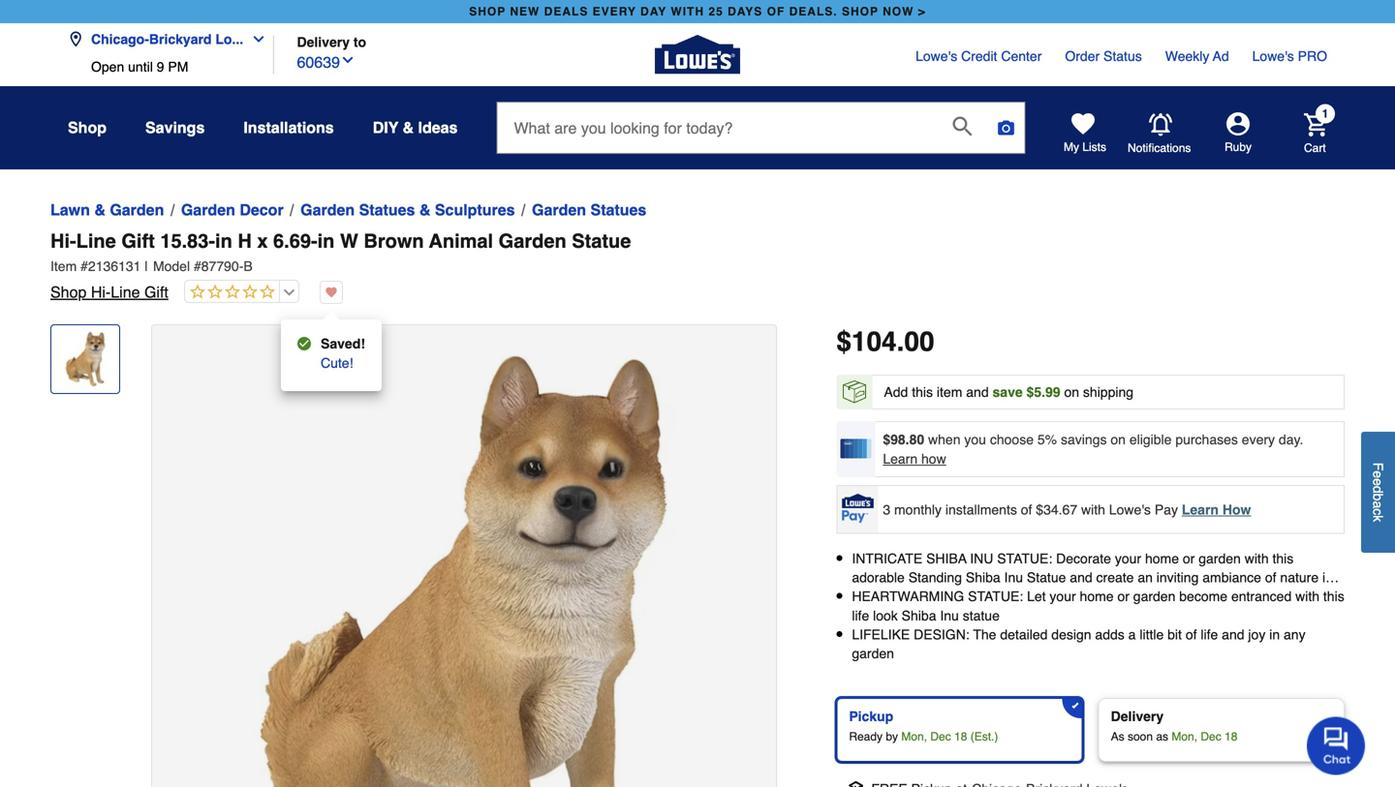 Task type: locate. For each thing, give the bounding box(es) containing it.
hi- down the 2136131
[[91, 283, 111, 301]]

2 horizontal spatial this
[[1323, 589, 1345, 605]]

mon, right by
[[901, 731, 927, 744]]

dec right as
[[1201, 731, 1222, 744]]

1 horizontal spatial of
[[1186, 627, 1197, 643]]

mon,
[[901, 731, 927, 744], [1172, 731, 1198, 744]]

chevron down image right brickyard
[[243, 31, 267, 47]]

lowe's
[[916, 48, 957, 64], [1252, 48, 1294, 64], [1109, 502, 1151, 518]]

0 vertical spatial of
[[1021, 502, 1032, 518]]

0 vertical spatial a
[[1371, 501, 1386, 509]]

mon, inside pickup ready by mon, dec 18 (est.)
[[901, 731, 927, 744]]

with
[[1081, 502, 1105, 518], [1245, 551, 1269, 567], [1296, 589, 1320, 605]]

1 horizontal spatial this
[[1273, 551, 1294, 567]]

shiba
[[926, 551, 967, 567]]

# right item
[[81, 259, 88, 274]]

0 vertical spatial gift
[[121, 230, 155, 252]]

0 horizontal spatial of
[[1021, 502, 1032, 518]]

shiba
[[966, 570, 1001, 586], [902, 608, 936, 624]]

statue inside intricate shiba inu statue: decorate your home or garden with this adorable standing shiba inu statue and create an inviting ambiance of nature in your home
[[1027, 570, 1066, 586]]

or down create
[[1118, 589, 1130, 605]]

shop for shop
[[68, 119, 107, 137]]

0 vertical spatial line
[[76, 230, 116, 252]]

chevron down image down the to
[[340, 52, 356, 68]]

home up look
[[882, 589, 916, 605]]

# right model
[[194, 259, 201, 274]]

shiba inside intricate shiba inu statue: decorate your home or garden with this adorable standing shiba inu statue and create an inviting ambiance of nature in your home
[[966, 570, 1001, 586]]

with down nature
[[1296, 589, 1320, 605]]

hi-line gift  #87790-b image
[[152, 326, 776, 788]]

0 vertical spatial inu
[[1004, 570, 1023, 586]]

shiba inside heartwarming statue: let your home or garden become entranced with this life look shiba inu statue lifelike design: the detailed design adds a little bit of life and  joy in any garden
[[902, 608, 936, 624]]

on for eligible
[[1111, 432, 1126, 448]]

inu up design:
[[940, 608, 959, 624]]

statues for garden statues & sculptures
[[359, 201, 415, 219]]

2 horizontal spatial lowe's
[[1252, 48, 1294, 64]]

lowes pay logo image
[[838, 494, 877, 523]]

1 horizontal spatial statues
[[591, 201, 647, 219]]

None search field
[[497, 102, 1026, 170]]

1 vertical spatial on
[[1111, 432, 1126, 448]]

&
[[403, 119, 414, 137], [94, 201, 106, 219], [419, 201, 431, 219]]

your up create
[[1115, 551, 1141, 567]]

1 horizontal spatial or
[[1183, 551, 1195, 567]]

0 horizontal spatial life
[[852, 608, 869, 624]]

statue: up statue
[[968, 589, 1023, 605]]

add this item and save $5.99 on shipping
[[884, 385, 1134, 400]]

installments
[[946, 502, 1017, 518]]

2 mon, from the left
[[1172, 731, 1198, 744]]

1 vertical spatial of
[[1265, 570, 1277, 586]]

lowe's left pro
[[1252, 48, 1294, 64]]

on inside $98.80 when you choose 5% savings on eligible purchases every day. learn how
[[1111, 432, 1126, 448]]

shop new deals every day with 25 days of deals. shop now >
[[469, 5, 926, 18]]

my
[[1064, 140, 1079, 154]]

2 shop from the left
[[842, 5, 879, 18]]

& right lawn
[[94, 201, 106, 219]]

garden right sculptures
[[532, 201, 586, 219]]

inu inside intricate shiba inu statue: decorate your home or garden with this adorable standing shiba inu statue and create an inviting ambiance of nature in your home
[[1004, 570, 1023, 586]]

2 horizontal spatial garden
[[1199, 551, 1241, 567]]

shop down open
[[68, 119, 107, 137]]

inu up 'detailed'
[[1004, 570, 1023, 586]]

statues inside 'garden statues' link
[[591, 201, 647, 219]]

this right add
[[912, 385, 933, 400]]

1 vertical spatial this
[[1273, 551, 1294, 567]]

3 monthly installments of $34.67 with lowe's pay learn how
[[883, 502, 1251, 518]]

statues inside 'garden statues & sculptures' link
[[359, 201, 415, 219]]

1 horizontal spatial lowe's
[[1109, 502, 1151, 518]]

a up k
[[1371, 501, 1386, 509]]

87790-
[[201, 259, 244, 274]]

garden decor link
[[181, 199, 284, 222]]

pickup
[[849, 709, 894, 725]]

0 horizontal spatial your
[[852, 589, 878, 605]]

1 dec from the left
[[931, 731, 951, 744]]

your down 'adorable'
[[852, 589, 878, 605]]

mon, right as
[[1172, 731, 1198, 744]]

brown
[[364, 230, 424, 252]]

and left the joy
[[1222, 627, 1245, 643]]

learn down $98.80
[[883, 452, 918, 467]]

1 vertical spatial inu
[[940, 608, 959, 624]]

deals
[[544, 5, 588, 18]]

and inside intricate shiba inu statue: decorate your home or garden with this adorable standing shiba inu statue and create an inviting ambiance of nature in your home
[[1070, 570, 1093, 586]]

0 horizontal spatial hi-
[[50, 230, 76, 252]]

learn
[[883, 452, 918, 467], [1182, 502, 1219, 518]]

or up inviting
[[1183, 551, 1195, 567]]

little
[[1140, 627, 1164, 643]]

1 vertical spatial learn
[[1182, 502, 1219, 518]]

2 vertical spatial with
[[1296, 589, 1320, 605]]

notifications
[[1128, 141, 1191, 155]]

1 horizontal spatial 18
[[1225, 731, 1238, 744]]

lowe's pro link
[[1252, 47, 1327, 66]]

1 # from the left
[[81, 259, 88, 274]]

home up inviting
[[1145, 551, 1179, 567]]

0 vertical spatial shiba
[[966, 570, 1001, 586]]

0 horizontal spatial on
[[1064, 385, 1079, 400]]

item
[[50, 259, 77, 274]]

chevron down image inside chicago-brickyard lo... button
[[243, 31, 267, 47]]

dec
[[931, 731, 951, 744], [1201, 731, 1222, 744]]

chevron down image inside 60639 button
[[340, 52, 356, 68]]

how
[[921, 452, 946, 467]]

hi- up item
[[50, 230, 76, 252]]

add
[[884, 385, 908, 400]]

monthly
[[894, 502, 942, 518]]

this inside intricate shiba inu statue: decorate your home or garden with this adorable standing shiba inu statue and create an inviting ambiance of nature in your home
[[1273, 551, 1294, 567]]

1 vertical spatial shop
[[50, 283, 87, 301]]

b
[[244, 259, 253, 274]]

and inside heartwarming statue: let your home or garden become entranced with this life look shiba inu statue lifelike design: the detailed design adds a little bit of life and  joy in any garden
[[1222, 627, 1245, 643]]

104
[[852, 327, 897, 358]]

of up entranced
[[1265, 570, 1277, 586]]

option group
[[829, 691, 1353, 770]]

0 vertical spatial with
[[1081, 502, 1105, 518]]

delivery for as
[[1111, 709, 1164, 725]]

learn right pay
[[1182, 502, 1219, 518]]

2 horizontal spatial and
[[1222, 627, 1245, 643]]

lawn
[[50, 201, 90, 219]]

k
[[1371, 516, 1386, 522]]

|
[[145, 259, 148, 274]]

1 horizontal spatial chevron down image
[[340, 52, 356, 68]]

garden inside "link"
[[181, 201, 235, 219]]

0 horizontal spatial 18
[[954, 731, 967, 744]]

how
[[1223, 502, 1251, 518]]

cute!
[[321, 356, 353, 371]]

h
[[238, 230, 252, 252]]

life right bit
[[1201, 627, 1218, 643]]

statue: up "let"
[[997, 551, 1052, 567]]

1 horizontal spatial a
[[1371, 501, 1386, 509]]

garden up 15.83-
[[181, 201, 235, 219]]

$98.80
[[883, 432, 924, 448]]

25
[[709, 5, 724, 18]]

hi-line gift 15.83-in h x 6.69-in w brown animal garden statue item # 2136131 | model # 87790-b
[[50, 230, 631, 274]]

0 horizontal spatial or
[[1118, 589, 1130, 605]]

18 left (est.)
[[954, 731, 967, 744]]

delivery as soon as mon, dec 18
[[1111, 709, 1238, 744]]

2 vertical spatial garden
[[852, 646, 894, 662]]

shop down item
[[50, 283, 87, 301]]

gift down the |
[[144, 283, 168, 301]]

order
[[1065, 48, 1100, 64]]

a left little
[[1128, 627, 1136, 643]]

1 horizontal spatial statue
[[1027, 570, 1066, 586]]

with up ambiance
[[1245, 551, 1269, 567]]

1 vertical spatial statue
[[1027, 570, 1066, 586]]

in right the joy
[[1269, 627, 1280, 643]]

1 statues from the left
[[359, 201, 415, 219]]

in inside intricate shiba inu statue: decorate your home or garden with this adorable standing shiba inu statue and create an inviting ambiance of nature in your home
[[1323, 570, 1333, 586]]

1 horizontal spatial on
[[1111, 432, 1126, 448]]

1 horizontal spatial delivery
[[1111, 709, 1164, 725]]

gift up the |
[[121, 230, 155, 252]]

0 vertical spatial statue:
[[997, 551, 1052, 567]]

b
[[1371, 494, 1386, 501]]

0 vertical spatial or
[[1183, 551, 1195, 567]]

shop left now
[[842, 5, 879, 18]]

intricate shiba inu statue: decorate your home or garden with this adorable standing shiba inu statue and create an inviting ambiance of nature in your home
[[852, 551, 1333, 605]]

dec inside pickup ready by mon, dec 18 (est.)
[[931, 731, 951, 744]]

with inside intricate shiba inu statue: decorate your home or garden with this adorable standing shiba inu statue and create an inviting ambiance of nature in your home
[[1245, 551, 1269, 567]]

ambiance
[[1203, 570, 1261, 586]]

delivery up 60639 on the left top
[[297, 34, 350, 50]]

when
[[928, 432, 961, 448]]

0 horizontal spatial shop
[[469, 5, 506, 18]]

1 horizontal spatial &
[[403, 119, 414, 137]]

lowe's left credit
[[916, 48, 957, 64]]

e up d
[[1371, 471, 1386, 479]]

0 horizontal spatial with
[[1081, 502, 1105, 518]]

1 horizontal spatial garden
[[1133, 589, 1176, 605]]

1 e from the top
[[1371, 471, 1386, 479]]

0 vertical spatial garden
[[1199, 551, 1241, 567]]

1 vertical spatial life
[[1201, 627, 1218, 643]]

pro
[[1298, 48, 1327, 64]]

0 vertical spatial chevron down image
[[243, 31, 267, 47]]

0 horizontal spatial chevron down image
[[243, 31, 267, 47]]

1 horizontal spatial shiba
[[966, 570, 1001, 586]]

$ 104 . 00
[[836, 327, 935, 358]]

2 dec from the left
[[1201, 731, 1222, 744]]

search image
[[953, 117, 972, 136]]

& right diy
[[403, 119, 414, 137]]

delivery inside delivery as soon as mon, dec 18
[[1111, 709, 1164, 725]]

garden down 'garden statues' link
[[499, 230, 567, 252]]

1 horizontal spatial home
[[1080, 589, 1114, 605]]

life
[[852, 608, 869, 624], [1201, 627, 1218, 643]]

$5.99
[[1027, 385, 1061, 400]]

2 horizontal spatial home
[[1145, 551, 1179, 567]]

1 vertical spatial shiba
[[902, 608, 936, 624]]

of inside intricate shiba inu statue: decorate your home or garden with this adorable standing shiba inu statue and create an inviting ambiance of nature in your home
[[1265, 570, 1277, 586]]

order status link
[[1065, 47, 1142, 66]]

1 horizontal spatial and
[[1070, 570, 1093, 586]]

garden down lifelike
[[852, 646, 894, 662]]

0 vertical spatial life
[[852, 608, 869, 624]]

gift inside hi-line gift 15.83-in h x 6.69-in w brown animal garden statue item # 2136131 | model # 87790-b
[[121, 230, 155, 252]]

soon
[[1128, 731, 1153, 744]]

2 vertical spatial this
[[1323, 589, 1345, 605]]

inu for statue
[[940, 608, 959, 624]]

option group containing pickup
[[829, 691, 1353, 770]]

of left $34.67 on the bottom of the page
[[1021, 502, 1032, 518]]

garden down an
[[1133, 589, 1176, 605]]

garden up w
[[301, 201, 355, 219]]

ready
[[849, 731, 883, 744]]

garden for garden statues & sculptures
[[301, 201, 355, 219]]

0 horizontal spatial statues
[[359, 201, 415, 219]]

a inside heartwarming statue: let your home or garden become entranced with this life look shiba inu statue lifelike design: the detailed design adds a little bit of life and  joy in any garden
[[1128, 627, 1136, 643]]

shop left new
[[469, 5, 506, 18]]

this for heartwarming statue: let your home or garden become entranced with this life look shiba inu statue lifelike design: the detailed design adds a little bit of life and  joy in any garden
[[1323, 589, 1345, 605]]

& inside button
[[403, 119, 414, 137]]

1 horizontal spatial inu
[[1004, 570, 1023, 586]]

garden
[[1199, 551, 1241, 567], [1133, 589, 1176, 605], [852, 646, 894, 662]]

shipping image
[[843, 381, 866, 404]]

sculptures
[[435, 201, 515, 219]]

hi-line gift  #87790-b - thumbnail image
[[55, 329, 115, 390]]

0 horizontal spatial a
[[1128, 627, 1136, 643]]

d
[[1371, 486, 1386, 494]]

this right entranced
[[1323, 589, 1345, 605]]

1 horizontal spatial dec
[[1201, 731, 1222, 744]]

life left look
[[852, 608, 869, 624]]

1 horizontal spatial shop
[[842, 5, 879, 18]]

item
[[937, 385, 962, 400]]

0 vertical spatial statue
[[572, 230, 631, 252]]

garden inside hi-line gift 15.83-in h x 6.69-in w brown animal garden statue item # 2136131 | model # 87790-b
[[499, 230, 567, 252]]

0 horizontal spatial statue
[[572, 230, 631, 252]]

this inside heartwarming statue: let your home or garden become entranced with this life look shiba inu statue lifelike design: the detailed design adds a little bit of life and  joy in any garden
[[1323, 589, 1345, 605]]

mon, inside delivery as soon as mon, dec 18
[[1172, 731, 1198, 744]]

shiba down heartwarming
[[902, 608, 936, 624]]

statue
[[963, 608, 1000, 624]]

1 horizontal spatial learn
[[1182, 502, 1219, 518]]

lowe's left pay
[[1109, 502, 1151, 518]]

2 horizontal spatial with
[[1296, 589, 1320, 605]]

1 vertical spatial hi-
[[91, 283, 111, 301]]

2 18 from the left
[[1225, 731, 1238, 744]]

statue down 'garden statues' link
[[572, 230, 631, 252]]

home inside heartwarming statue: let your home or garden become entranced with this life look shiba inu statue lifelike design: the detailed design adds a little bit of life and  joy in any garden
[[1080, 589, 1114, 605]]

18 inside delivery as soon as mon, dec 18
[[1225, 731, 1238, 744]]

chevron down image
[[243, 31, 267, 47], [340, 52, 356, 68]]

home down create
[[1080, 589, 1114, 605]]

w
[[340, 230, 358, 252]]

0 horizontal spatial &
[[94, 201, 106, 219]]

garden decor
[[181, 201, 284, 219]]

in right nature
[[1323, 570, 1333, 586]]

shiba for standing
[[966, 570, 1001, 586]]

inu inside heartwarming statue: let your home or garden become entranced with this life look shiba inu statue lifelike design: the detailed design adds a little bit of life and  joy in any garden
[[940, 608, 959, 624]]

dec inside delivery as soon as mon, dec 18
[[1201, 731, 1222, 744]]

1 vertical spatial gift
[[144, 283, 168, 301]]

this up nature
[[1273, 551, 1294, 567]]

0 vertical spatial on
[[1064, 385, 1079, 400]]

9
[[157, 59, 164, 75]]

of inside heartwarming statue: let your home or garden become entranced with this life look shiba inu statue lifelike design: the detailed design adds a little bit of life and  joy in any garden
[[1186, 627, 1197, 643]]

2 vertical spatial and
[[1222, 627, 1245, 643]]

purchases
[[1176, 432, 1238, 448]]

line up the 2136131
[[76, 230, 116, 252]]

0 horizontal spatial dec
[[931, 731, 951, 744]]

lifelike
[[852, 627, 910, 643]]

statue inside hi-line gift 15.83-in h x 6.69-in w brown animal garden statue item # 2136131 | model # 87790-b
[[572, 230, 631, 252]]

eligible
[[1130, 432, 1172, 448]]

design
[[1052, 627, 1092, 643]]

0 vertical spatial delivery
[[297, 34, 350, 50]]

on left eligible
[[1111, 432, 1126, 448]]

model
[[153, 259, 190, 274]]

your right "let"
[[1050, 589, 1076, 605]]

& for lawn
[[94, 201, 106, 219]]

2 vertical spatial of
[[1186, 627, 1197, 643]]

an
[[1138, 570, 1153, 586]]

garden
[[110, 201, 164, 219], [181, 201, 235, 219], [301, 201, 355, 219], [532, 201, 586, 219], [499, 230, 567, 252]]

0 vertical spatial and
[[966, 385, 989, 400]]

gift
[[121, 230, 155, 252], [144, 283, 168, 301]]

garden up the |
[[110, 201, 164, 219]]

and down decorate
[[1070, 570, 1093, 586]]

with inside heartwarming statue: let your home or garden become entranced with this life look shiba inu statue lifelike design: the detailed design adds a little bit of life and  joy in any garden
[[1296, 589, 1320, 605]]

delivery for to
[[297, 34, 350, 50]]

1 vertical spatial statue:
[[968, 589, 1023, 605]]

0 horizontal spatial shiba
[[902, 608, 936, 624]]

shiba down inu
[[966, 570, 1001, 586]]

with for or
[[1245, 551, 1269, 567]]

1 horizontal spatial your
[[1050, 589, 1076, 605]]

delivery up soon
[[1111, 709, 1164, 725]]

day.
[[1279, 432, 1304, 448]]

0 horizontal spatial delivery
[[297, 34, 350, 50]]

1 mon, from the left
[[901, 731, 927, 744]]

0 vertical spatial hi-
[[50, 230, 76, 252]]

of
[[767, 5, 785, 18]]

0 horizontal spatial lowe's
[[916, 48, 957, 64]]

1 vertical spatial chevron down image
[[340, 52, 356, 68]]

as
[[1111, 731, 1125, 744]]

garden up ambiance
[[1199, 551, 1241, 567]]

of right bit
[[1186, 627, 1197, 643]]

garden for garden statues
[[532, 201, 586, 219]]

1 horizontal spatial with
[[1245, 551, 1269, 567]]

with right $34.67 on the bottom of the page
[[1081, 502, 1105, 518]]

2 statues from the left
[[591, 201, 647, 219]]

1 horizontal spatial #
[[194, 259, 201, 274]]

0 horizontal spatial #
[[81, 259, 88, 274]]

e up b
[[1371, 479, 1386, 486]]

learn inside $98.80 when you choose 5% savings on eligible purchases every day. learn how
[[883, 452, 918, 467]]

& up the brown
[[419, 201, 431, 219]]

standing
[[909, 570, 962, 586]]

statue: inside heartwarming statue: let your home or garden become entranced with this life look shiba inu statue lifelike design: the detailed design adds a little bit of life and  joy in any garden
[[968, 589, 1023, 605]]

1 18 from the left
[[954, 731, 967, 744]]

1 horizontal spatial mon,
[[1172, 731, 1198, 744]]

1 vertical spatial or
[[1118, 589, 1130, 605]]

location image
[[68, 31, 83, 47]]

1 vertical spatial with
[[1245, 551, 1269, 567]]

0 horizontal spatial inu
[[940, 608, 959, 624]]

adorable
[[852, 570, 905, 586]]

savings button
[[145, 110, 205, 145]]

ruby
[[1225, 140, 1252, 154]]

0 vertical spatial shop
[[68, 119, 107, 137]]

create
[[1096, 570, 1134, 586]]

18 right as
[[1225, 731, 1238, 744]]

dec left (est.)
[[931, 731, 951, 744]]

18
[[954, 731, 967, 744], [1225, 731, 1238, 744]]

on right $5.99
[[1064, 385, 1079, 400]]

0 horizontal spatial mon,
[[901, 731, 927, 744]]

garden for garden decor
[[181, 201, 235, 219]]

1 vertical spatial and
[[1070, 570, 1093, 586]]

hi-
[[50, 230, 76, 252], [91, 283, 111, 301]]

adds
[[1095, 627, 1125, 643]]

1 vertical spatial a
[[1128, 627, 1136, 643]]

2 horizontal spatial of
[[1265, 570, 1277, 586]]

line down the 2136131
[[111, 283, 140, 301]]

day
[[640, 5, 667, 18]]

inviting
[[1157, 570, 1199, 586]]

statue up "let"
[[1027, 570, 1066, 586]]

and right item
[[966, 385, 989, 400]]



Task type: describe. For each thing, give the bounding box(es) containing it.
pm
[[168, 59, 188, 75]]

c
[[1371, 509, 1386, 516]]

look
[[873, 608, 898, 624]]

1 vertical spatial garden
[[1133, 589, 1176, 605]]

1
[[1322, 107, 1329, 121]]

2 e from the top
[[1371, 479, 1386, 486]]

statue: inside intricate shiba inu statue: decorate your home or garden with this adorable standing shiba inu statue and create an inviting ambiance of nature in your home
[[997, 551, 1052, 567]]

detailed
[[1000, 627, 1048, 643]]

as
[[1156, 731, 1169, 744]]

shop new deals every day with 25 days of deals. shop now > link
[[465, 0, 930, 23]]

let
[[1027, 589, 1046, 605]]

every
[[593, 5, 636, 18]]

new
[[510, 5, 540, 18]]

shiba for look
[[902, 608, 936, 624]]

decor
[[240, 201, 284, 219]]

hi- inside hi-line gift 15.83-in h x 6.69-in w brown animal garden statue item # 2136131 | model # 87790-b
[[50, 230, 76, 252]]

5%
[[1038, 432, 1057, 448]]

inu
[[970, 551, 993, 567]]

open
[[91, 59, 124, 75]]

2 horizontal spatial your
[[1115, 551, 1141, 567]]

entranced
[[1231, 589, 1292, 605]]

lowe's credit center link
[[916, 47, 1042, 66]]

garden statues
[[532, 201, 647, 219]]

check circle filled image
[[297, 336, 311, 352]]

intricate
[[852, 551, 923, 567]]

with for become
[[1296, 589, 1320, 605]]

lowe's home improvement logo image
[[655, 12, 740, 97]]

by
[[886, 731, 898, 744]]

saved!
[[321, 336, 365, 352]]

or inside heartwarming statue: let your home or garden become entranced with this life look shiba inu statue lifelike design: the detailed design adds a little bit of life and  joy in any garden
[[1118, 589, 1130, 605]]

lawn & garden link
[[50, 199, 164, 222]]

on for shipping
[[1064, 385, 1079, 400]]

15.83-
[[160, 230, 215, 252]]

you
[[964, 432, 986, 448]]

ad
[[1213, 48, 1229, 64]]

heartwarming statue: let your home or garden become entranced with this life look shiba inu statue lifelike design: the detailed design adds a little bit of life and  joy in any garden
[[852, 589, 1345, 662]]

chicago-brickyard lo... button
[[68, 20, 274, 59]]

Search Query text field
[[497, 103, 937, 153]]

now
[[883, 5, 914, 18]]

zero stars image
[[185, 284, 275, 302]]

1 vertical spatial line
[[111, 283, 140, 301]]

diy
[[373, 119, 398, 137]]

1 horizontal spatial hi-
[[91, 283, 111, 301]]

garden inside intricate shiba inu statue: decorate your home or garden with this adorable standing shiba inu statue and create an inviting ambiance of nature in your home
[[1199, 551, 1241, 567]]

weekly ad
[[1165, 48, 1229, 64]]

or inside intricate shiba inu statue: decorate your home or garden with this adorable standing shiba inu statue and create an inviting ambiance of nature in your home
[[1183, 551, 1195, 567]]

become
[[1179, 589, 1228, 605]]

3
[[883, 502, 891, 518]]

2 horizontal spatial &
[[419, 201, 431, 219]]

order status
[[1065, 48, 1142, 64]]

f e e d b a c k button
[[1361, 432, 1395, 553]]

my lists
[[1064, 140, 1107, 154]]

chat invite button image
[[1307, 717, 1366, 776]]

0 horizontal spatial and
[[966, 385, 989, 400]]

this for intricate shiba inu statue: decorate your home or garden with this adorable standing shiba inu statue and create an inviting ambiance of nature in your home
[[1273, 551, 1294, 567]]

garden statues & sculptures
[[301, 201, 515, 219]]

lowe's home improvement notification center image
[[1149, 113, 1172, 136]]

chicago-brickyard lo...
[[91, 31, 243, 47]]

lowe's pro
[[1252, 48, 1327, 64]]

any
[[1284, 627, 1306, 643]]

0 vertical spatial this
[[912, 385, 933, 400]]

statues for garden statues
[[591, 201, 647, 219]]

line inside hi-line gift 15.83-in h x 6.69-in w brown animal garden statue item # 2136131 | model # 87790-b
[[76, 230, 116, 252]]

2136131
[[88, 259, 141, 274]]

2 # from the left
[[194, 259, 201, 274]]

lowe's home improvement lists image
[[1072, 112, 1095, 136]]

your inside heartwarming statue: let your home or garden become entranced with this life look shiba inu statue lifelike design: the detailed design adds a little bit of life and  joy in any garden
[[1050, 589, 1076, 605]]

with
[[671, 5, 704, 18]]

0 horizontal spatial garden
[[852, 646, 894, 662]]

saved! cute!
[[321, 336, 365, 371]]

a inside button
[[1371, 501, 1386, 509]]

lowe's home improvement cart image
[[1304, 113, 1327, 136]]

pickup ready by mon, dec 18 (est.)
[[849, 709, 998, 744]]

brickyard
[[149, 31, 212, 47]]

installations
[[244, 119, 334, 137]]

1 horizontal spatial life
[[1201, 627, 1218, 643]]

shop for shop hi-line gift
[[50, 283, 87, 301]]

shop hi-line gift
[[50, 283, 168, 301]]

in left h
[[215, 230, 232, 252]]

f e e d b a c k
[[1371, 463, 1386, 522]]

shipping
[[1083, 385, 1134, 400]]

0 horizontal spatial home
[[882, 589, 916, 605]]

status
[[1104, 48, 1142, 64]]

diy & ideas button
[[373, 110, 458, 145]]

in inside heartwarming statue: let your home or garden become entranced with this life look shiba inu statue lifelike design: the detailed design adds a little bit of life and  joy in any garden
[[1269, 627, 1280, 643]]

heartwarming
[[852, 589, 964, 605]]

chicago-
[[91, 31, 149, 47]]

diy & ideas
[[373, 119, 458, 137]]

& for diy
[[403, 119, 414, 137]]

savings
[[1061, 432, 1107, 448]]

pay
[[1155, 502, 1178, 518]]

lowe's for lowe's pro
[[1252, 48, 1294, 64]]

item number 2 1 3 6 1 3 1 and model number 8 7 7 9 0 - b element
[[50, 257, 1345, 276]]

nature
[[1280, 570, 1319, 586]]

.
[[897, 327, 904, 358]]

1 shop from the left
[[469, 5, 506, 18]]

18 inside pickup ready by mon, dec 18 (est.)
[[954, 731, 967, 744]]

days
[[728, 5, 763, 18]]

in left w
[[317, 230, 335, 252]]

deals.
[[789, 5, 838, 18]]

f
[[1371, 463, 1386, 471]]

heart filled image
[[320, 281, 343, 304]]

x
[[257, 230, 268, 252]]

lo...
[[215, 31, 243, 47]]

pickup image
[[848, 782, 864, 788]]

until
[[128, 59, 153, 75]]

joy
[[1248, 627, 1266, 643]]

lowe's for lowe's credit center
[[916, 48, 957, 64]]

$34.67
[[1036, 502, 1078, 518]]

(est.)
[[971, 731, 998, 744]]

save
[[993, 385, 1023, 400]]

camera image
[[996, 118, 1016, 138]]

inu for statue
[[1004, 570, 1023, 586]]

00
[[904, 327, 935, 358]]

to
[[354, 34, 366, 50]]

ruby button
[[1192, 112, 1285, 155]]



Task type: vqa. For each thing, say whether or not it's contained in the screenshot.
this within the INTRICATE SHIBA INU STATUE: Decorate your home or garden with this adorable Standing Shiba Inu Statue and create an inviting ambiance of nature in your home
yes



